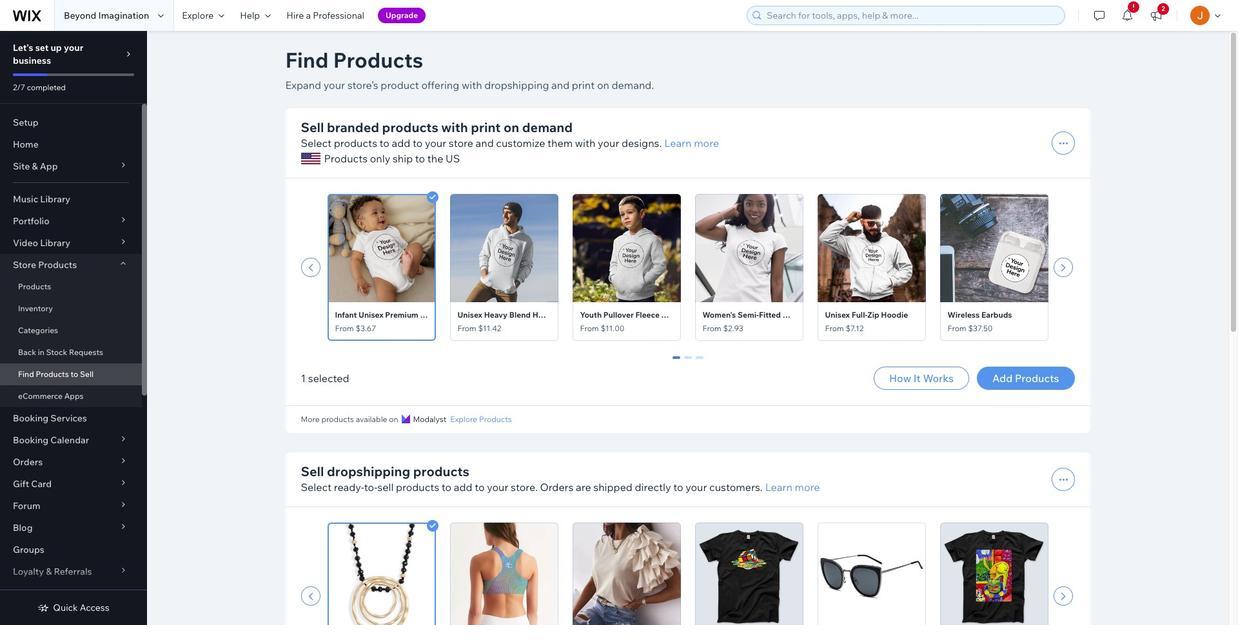 Task type: describe. For each thing, give the bounding box(es) containing it.
products for add products
[[1016, 372, 1060, 385]]

categories link
[[0, 320, 142, 342]]

print inside find products expand your store's product offering with dropshipping and print on demand.
[[572, 79, 595, 92]]

store products
[[13, 259, 77, 271]]

women's semi-fitted organic cotton t-shirt from $2.93
[[703, 310, 867, 334]]

point of sale link
[[0, 583, 142, 605]]

$3.67
[[356, 324, 376, 334]]

to right sell
[[442, 481, 452, 494]]

modalyst
[[413, 415, 447, 425]]

store.
[[511, 481, 538, 494]]

selected
[[308, 372, 349, 385]]

infant
[[335, 310, 357, 320]]

store
[[449, 137, 474, 150]]

booking services link
[[0, 408, 142, 430]]

orders inside sell dropshipping products select ready-to-sell products to add to your store. orders are shipped directly to your customers. learn more
[[540, 481, 574, 494]]

requests
[[69, 348, 103, 357]]

referrals
[[54, 567, 92, 578]]

sale
[[48, 588, 66, 600]]

groups
[[13, 545, 44, 556]]

store products button
[[0, 254, 142, 276]]

available
[[356, 415, 387, 425]]

and inside find products expand your store's product offering with dropshipping and print on demand.
[[552, 79, 570, 92]]

products right "more"
[[322, 415, 354, 425]]

add products button
[[978, 367, 1075, 390]]

1 select from the top
[[301, 137, 332, 150]]

to inside 'sidebar' element
[[71, 370, 78, 379]]

branded
[[327, 119, 379, 136]]

wireless
[[948, 310, 980, 320]]

1 selected
[[301, 372, 349, 385]]

products only ship to the us
[[324, 152, 460, 165]]

add
[[993, 372, 1013, 385]]

set
[[35, 42, 49, 54]]

inventory link
[[0, 298, 142, 320]]

hire a professional
[[287, 10, 365, 21]]

add inside sell dropshipping products select ready-to-sell products to add to your store. orders are shipped directly to your customers. learn more
[[454, 481, 473, 494]]

pullover
[[604, 310, 634, 320]]

of
[[37, 588, 46, 600]]

home
[[13, 139, 39, 150]]

services
[[51, 413, 87, 425]]

unisex inside infant unisex premium soft cotton bodysuit from $3.67
[[359, 310, 384, 320]]

how it works
[[890, 372, 954, 385]]

select inside sell dropshipping products select ready-to-sell products to add to your store. orders are shipped directly to your customers. learn more
[[301, 481, 332, 494]]

card
[[31, 479, 52, 490]]

0
[[674, 357, 679, 368]]

let's
[[13, 42, 33, 54]]

store's
[[348, 79, 379, 92]]

booking for booking services
[[13, 413, 49, 425]]

products for find products to sell
[[36, 370, 69, 379]]

1 vertical spatial 1
[[301, 372, 306, 385]]

$2.93
[[724, 324, 744, 334]]

Search for tools, apps, help & more... field
[[763, 6, 1061, 25]]

unisex full-zip hoodie from $7.12
[[826, 310, 909, 334]]

calendar
[[51, 435, 89, 447]]

products right sell
[[396, 481, 440, 494]]

music
[[13, 194, 38, 205]]

dropshipping inside find products expand your store's product offering with dropshipping and print on demand.
[[485, 79, 549, 92]]

products down branded
[[334, 137, 377, 150]]

1 vertical spatial print
[[471, 119, 501, 136]]

your up the
[[425, 137, 447, 150]]

loyalty & referrals
[[13, 567, 92, 578]]

forum
[[13, 501, 40, 512]]

orders inside popup button
[[13, 457, 43, 468]]

modalyst link
[[402, 414, 447, 426]]

quick access button
[[38, 603, 109, 614]]

t-
[[842, 310, 848, 320]]

from inside infant unisex premium soft cotton bodysuit from $3.67
[[335, 324, 354, 334]]

us
[[446, 152, 460, 165]]

cotton for bodysuit
[[438, 310, 464, 320]]

from inside unisex full-zip hoodie from $7.12
[[826, 324, 844, 334]]

apps
[[64, 392, 84, 401]]

find for find products expand your store's product offering with dropshipping and print on demand.
[[286, 47, 329, 73]]

hire a professional link
[[279, 0, 372, 31]]

add products
[[993, 372, 1060, 385]]

wireless earbuds from $37.50
[[948, 310, 1013, 334]]

only
[[370, 152, 391, 165]]

premium
[[385, 310, 419, 320]]

booking services
[[13, 413, 87, 425]]

2 button
[[1143, 0, 1171, 31]]

1 vertical spatial and
[[476, 137, 494, 150]]

ecommerce
[[18, 392, 63, 401]]

to left the
[[415, 152, 425, 165]]

$11.42
[[478, 324, 502, 334]]

sell for sell branded products with print on demand
[[301, 119, 324, 136]]

to right 'directly'
[[674, 481, 684, 494]]

0 horizontal spatial learn
[[665, 137, 692, 150]]

products link
[[0, 276, 142, 298]]

0 vertical spatial 1
[[686, 357, 691, 368]]

youth pullover fleece hoodie from $11.00
[[580, 310, 689, 334]]

your left "store."
[[487, 481, 509, 494]]

sell
[[378, 481, 394, 494]]

find products to sell link
[[0, 364, 142, 386]]

music library
[[13, 194, 70, 205]]

dropshipping inside sell dropshipping products select ready-to-sell products to add to your store. orders are shipped directly to your customers. learn more
[[327, 464, 411, 480]]

to left "store."
[[475, 481, 485, 494]]

fitted
[[759, 310, 781, 320]]

products for store products
[[38, 259, 77, 271]]

earbuds
[[982, 310, 1013, 320]]

back in stock requests link
[[0, 342, 142, 364]]

$11.00
[[601, 324, 625, 334]]

how
[[890, 372, 912, 385]]

learn more link for sell dropshipping products
[[766, 480, 820, 496]]

designs.
[[622, 137, 662, 150]]

more products available on
[[301, 415, 398, 425]]

women's
[[703, 310, 736, 320]]

the
[[428, 152, 444, 165]]

cotton for t-
[[815, 310, 840, 320]]

blend
[[510, 310, 531, 320]]

0 vertical spatial add
[[392, 137, 411, 150]]

sell inside 'sidebar' element
[[80, 370, 94, 379]]

more inside sell dropshipping products select ready-to-sell products to add to your store. orders are shipped directly to your customers. learn more
[[795, 481, 820, 494]]

unisex for unisex full-zip hoodie from $7.12
[[826, 310, 850, 320]]

your inside let's set up your business
[[64, 42, 83, 54]]

your inside find products expand your store's product offering with dropshipping and print on demand.
[[324, 79, 345, 92]]

on inside find products expand your store's product offering with dropshipping and print on demand.
[[597, 79, 610, 92]]

products for explore products
[[479, 415, 512, 425]]

orders button
[[0, 452, 142, 474]]

learn inside sell dropshipping products select ready-to-sell products to add to your store. orders are shipped directly to your customers. learn more
[[766, 481, 793, 494]]

a
[[306, 10, 311, 21]]

2 vertical spatial with
[[575, 137, 596, 150]]

unisex heavy blend hoodie from $11.42
[[458, 310, 560, 334]]



Task type: locate. For each thing, give the bounding box(es) containing it.
from inside 'unisex heavy blend hoodie from $11.42'
[[458, 324, 477, 334]]

1 vertical spatial orders
[[540, 481, 574, 494]]

on right available
[[389, 415, 398, 425]]

1 library from the top
[[40, 194, 70, 205]]

point
[[13, 588, 35, 600]]

dropshipping up to-
[[327, 464, 411, 480]]

2 inside button
[[1162, 5, 1166, 13]]

hoodie for unisex full-zip hoodie from $7.12
[[882, 310, 909, 320]]

1 vertical spatial learn more link
[[766, 480, 820, 496]]

library inside dropdown button
[[40, 237, 70, 249]]

home link
[[0, 134, 142, 156]]

2 cotton from the left
[[815, 310, 840, 320]]

cotton inside infant unisex premium soft cotton bodysuit from $3.67
[[438, 310, 464, 320]]

0 horizontal spatial unisex
[[359, 310, 384, 320]]

gift
[[13, 479, 29, 490]]

hoodie for unisex heavy blend hoodie from $11.42
[[533, 310, 560, 320]]

sell left branded
[[301, 119, 324, 136]]

site & app button
[[0, 156, 142, 177]]

categories
[[18, 326, 58, 336]]

more
[[301, 415, 320, 425]]

sell for sell dropshipping products select ready-to-sell products to add to your store. orders are shipped directly to your customers. learn more
[[301, 464, 324, 480]]

hoodie inside unisex full-zip hoodie from $7.12
[[882, 310, 909, 320]]

0 horizontal spatial find
[[18, 370, 34, 379]]

0 vertical spatial learn
[[665, 137, 692, 150]]

0 vertical spatial with
[[462, 79, 482, 92]]

stock
[[46, 348, 67, 357]]

from down infant
[[335, 324, 354, 334]]

1 booking from the top
[[13, 413, 49, 425]]

your left customers.
[[686, 481, 708, 494]]

add up ship
[[392, 137, 411, 150]]

video library
[[13, 237, 70, 249]]

2 booking from the top
[[13, 435, 49, 447]]

setup link
[[0, 112, 142, 134]]

hoodie right zip
[[882, 310, 909, 320]]

beyond
[[64, 10, 96, 21]]

ship
[[393, 152, 413, 165]]

orders left are
[[540, 481, 574, 494]]

and
[[552, 79, 570, 92], [476, 137, 494, 150]]

0 horizontal spatial 1
[[301, 372, 306, 385]]

2 hoodie from the left
[[662, 310, 689, 320]]

0 vertical spatial explore
[[182, 10, 214, 21]]

how it works button
[[874, 367, 970, 390]]

sell branded products with print on demand
[[301, 119, 573, 136]]

blog button
[[0, 518, 142, 539]]

hoodie right fleece
[[662, 310, 689, 320]]

from inside youth pullover fleece hoodie from $11.00
[[580, 324, 599, 334]]

1 horizontal spatial find
[[286, 47, 329, 73]]

0 vertical spatial learn more link
[[665, 136, 720, 151]]

0 horizontal spatial dropshipping
[[327, 464, 411, 480]]

them
[[548, 137, 573, 150]]

1 horizontal spatial hoodie
[[662, 310, 689, 320]]

unisex inside 'unisex heavy blend hoodie from $11.42'
[[458, 310, 483, 320]]

booking for booking calendar
[[13, 435, 49, 447]]

5 from from the left
[[826, 324, 844, 334]]

point of sale
[[13, 588, 66, 600]]

& right loyalty
[[46, 567, 52, 578]]

6 from from the left
[[948, 324, 967, 334]]

1 horizontal spatial 1
[[686, 357, 691, 368]]

cotton left t-
[[815, 310, 840, 320]]

up
[[51, 42, 62, 54]]

video
[[13, 237, 38, 249]]

dropshipping up 'demand'
[[485, 79, 549, 92]]

2 select from the top
[[301, 481, 332, 494]]

products inside popup button
[[38, 259, 77, 271]]

sell down "more"
[[301, 464, 324, 480]]

1 vertical spatial booking
[[13, 435, 49, 447]]

products inside find products expand your store's product offering with dropshipping and print on demand.
[[333, 47, 424, 73]]

business
[[13, 55, 51, 66]]

site & app
[[13, 161, 58, 172]]

find inside 'sidebar' element
[[18, 370, 34, 379]]

portfolio
[[13, 216, 49, 227]]

0 vertical spatial on
[[597, 79, 610, 92]]

0 vertical spatial booking
[[13, 413, 49, 425]]

2 horizontal spatial on
[[597, 79, 610, 92]]

2 library from the top
[[40, 237, 70, 249]]

from down women's
[[703, 324, 722, 334]]

explore inside explore products "link"
[[451, 415, 478, 425]]

0 vertical spatial sell
[[301, 119, 324, 136]]

groups link
[[0, 539, 142, 561]]

on up select products to add to your store and customize them with your designs. learn more
[[504, 119, 520, 136]]

loyalty
[[13, 567, 44, 578]]

1 horizontal spatial unisex
[[458, 310, 483, 320]]

unisex up $7.12
[[826, 310, 850, 320]]

ecommerce apps link
[[0, 386, 142, 408]]

products for find products expand your store's product offering with dropshipping and print on demand.
[[333, 47, 424, 73]]

explore left help
[[182, 10, 214, 21]]

products down modalyst
[[413, 464, 470, 480]]

with inside find products expand your store's product offering with dropshipping and print on demand.
[[462, 79, 482, 92]]

find products to sell
[[18, 370, 94, 379]]

directly
[[635, 481, 671, 494]]

to up only
[[380, 137, 390, 150]]

quick
[[53, 603, 78, 614]]

unisex inside unisex full-zip hoodie from $7.12
[[826, 310, 850, 320]]

1 horizontal spatial 2
[[1162, 5, 1166, 13]]

with up store
[[441, 119, 468, 136]]

0 horizontal spatial &
[[32, 161, 38, 172]]

1 from from the left
[[335, 324, 354, 334]]

0 horizontal spatial more
[[694, 137, 720, 150]]

quick access
[[53, 603, 109, 614]]

cotton right soft
[[438, 310, 464, 320]]

select down branded
[[301, 137, 332, 150]]

explore products link
[[451, 414, 512, 426]]

& right site
[[32, 161, 38, 172]]

from inside "women's semi-fitted organic cotton t-shirt from $2.93"
[[703, 324, 722, 334]]

1 right '0'
[[686, 357, 691, 368]]

demand.
[[612, 79, 654, 92]]

add left "store."
[[454, 481, 473, 494]]

explore products
[[451, 415, 512, 425]]

on left demand.
[[597, 79, 610, 92]]

products up ship
[[382, 119, 439, 136]]

$37.50
[[969, 324, 993, 334]]

& inside popup button
[[46, 567, 52, 578]]

find for find products to sell
[[18, 370, 34, 379]]

0 horizontal spatial learn more link
[[665, 136, 720, 151]]

more
[[694, 137, 720, 150], [795, 481, 820, 494]]

1 vertical spatial on
[[504, 119, 520, 136]]

library for video library
[[40, 237, 70, 249]]

portfolio button
[[0, 210, 142, 232]]

0 vertical spatial 2
[[1162, 5, 1166, 13]]

2/7 completed
[[13, 83, 66, 92]]

from inside wireless earbuds from $37.50
[[948, 324, 967, 334]]

sell inside sell dropshipping products select ready-to-sell products to add to your store. orders are shipped directly to your customers. learn more
[[301, 464, 324, 480]]

find up expand
[[286, 47, 329, 73]]

and up 'demand'
[[552, 79, 570, 92]]

0 horizontal spatial print
[[471, 119, 501, 136]]

1 hoodie from the left
[[533, 310, 560, 320]]

and right store
[[476, 137, 494, 150]]

0 1 2
[[674, 357, 702, 368]]

0 vertical spatial print
[[572, 79, 595, 92]]

learn right designs.
[[665, 137, 692, 150]]

learn right customers.
[[766, 481, 793, 494]]

it
[[914, 372, 921, 385]]

find inside find products expand your store's product offering with dropshipping and print on demand.
[[286, 47, 329, 73]]

2 vertical spatial on
[[389, 415, 398, 425]]

setup
[[13, 117, 39, 128]]

1 horizontal spatial &
[[46, 567, 52, 578]]

explore for explore
[[182, 10, 214, 21]]

& for loyalty
[[46, 567, 52, 578]]

help
[[240, 10, 260, 21]]

0 horizontal spatial explore
[[182, 10, 214, 21]]

add
[[392, 137, 411, 150], [454, 481, 473, 494]]

explore right modalyst
[[451, 415, 478, 425]]

0 vertical spatial orders
[[13, 457, 43, 468]]

gift card
[[13, 479, 52, 490]]

expand
[[286, 79, 321, 92]]

professional
[[313, 10, 365, 21]]

library up portfolio popup button
[[40, 194, 70, 205]]

hoodie for youth pullover fleece hoodie from $11.00
[[662, 310, 689, 320]]

shirt
[[848, 310, 867, 320]]

2 horizontal spatial hoodie
[[882, 310, 909, 320]]

print left demand.
[[572, 79, 595, 92]]

to down back in stock requests "link"
[[71, 370, 78, 379]]

1 vertical spatial more
[[795, 481, 820, 494]]

2/7
[[13, 83, 25, 92]]

1 horizontal spatial add
[[454, 481, 473, 494]]

$7.12
[[846, 324, 864, 334]]

ecommerce apps
[[18, 392, 84, 401]]

1 vertical spatial learn
[[766, 481, 793, 494]]

access
[[80, 603, 109, 614]]

0 horizontal spatial 2
[[697, 357, 702, 368]]

1 vertical spatial with
[[441, 119, 468, 136]]

hire
[[287, 10, 304, 21]]

from down youth
[[580, 324, 599, 334]]

0 horizontal spatial orders
[[13, 457, 43, 468]]

print up select products to add to your store and customize them with your designs. learn more
[[471, 119, 501, 136]]

booking inside booking services link
[[13, 413, 49, 425]]

select left ready-
[[301, 481, 332, 494]]

sell dropshipping products select ready-to-sell products to add to your store. orders are shipped directly to your customers. learn more
[[301, 464, 820, 494]]

orders up gift card
[[13, 457, 43, 468]]

hoodie right blend on the left
[[533, 310, 560, 320]]

1 vertical spatial add
[[454, 481, 473, 494]]

0 horizontal spatial on
[[389, 415, 398, 425]]

with right the them
[[575, 137, 596, 150]]

1 vertical spatial explore
[[451, 415, 478, 425]]

1 left selected
[[301, 372, 306, 385]]

to up ship
[[413, 137, 423, 150]]

1 horizontal spatial explore
[[451, 415, 478, 425]]

1 cotton from the left
[[438, 310, 464, 320]]

unisex up $3.67
[[359, 310, 384, 320]]

1 vertical spatial dropshipping
[[327, 464, 411, 480]]

0 vertical spatial find
[[286, 47, 329, 73]]

sell down requests
[[80, 370, 94, 379]]

1 horizontal spatial on
[[504, 119, 520, 136]]

works
[[924, 372, 954, 385]]

let's set up your business
[[13, 42, 83, 66]]

& for site
[[32, 161, 38, 172]]

library up store products
[[40, 237, 70, 249]]

1 vertical spatial &
[[46, 567, 52, 578]]

your left store's
[[324, 79, 345, 92]]

booking down booking services
[[13, 435, 49, 447]]

0 horizontal spatial add
[[392, 137, 411, 150]]

from down bodysuit
[[458, 324, 477, 334]]

1 horizontal spatial learn more link
[[766, 480, 820, 496]]

1 vertical spatial find
[[18, 370, 34, 379]]

unisex up $11.42
[[458, 310, 483, 320]]

1 vertical spatial 2
[[697, 357, 702, 368]]

your right up
[[64, 42, 83, 54]]

2 vertical spatial sell
[[301, 464, 324, 480]]

1 horizontal spatial cotton
[[815, 310, 840, 320]]

unisex
[[359, 310, 384, 320], [458, 310, 483, 320], [826, 310, 850, 320]]

2 unisex from the left
[[458, 310, 483, 320]]

learn more link right designs.
[[665, 136, 720, 151]]

shipped
[[594, 481, 633, 494]]

find down back
[[18, 370, 34, 379]]

infant unisex premium soft cotton bodysuit from $3.67
[[335, 310, 498, 334]]

1 unisex from the left
[[359, 310, 384, 320]]

1 vertical spatial sell
[[80, 370, 94, 379]]

0 vertical spatial dropshipping
[[485, 79, 549, 92]]

1 vertical spatial select
[[301, 481, 332, 494]]

hoodie inside 'unisex heavy blend hoodie from $11.42'
[[533, 310, 560, 320]]

2 from from the left
[[458, 324, 477, 334]]

completed
[[27, 83, 66, 92]]

3 unisex from the left
[[826, 310, 850, 320]]

booking inside dropdown button
[[13, 435, 49, 447]]

explore
[[182, 10, 214, 21], [451, 415, 478, 425]]

hoodie inside youth pullover fleece hoodie from $11.00
[[662, 310, 689, 320]]

find
[[286, 47, 329, 73], [18, 370, 34, 379]]

orders
[[13, 457, 43, 468], [540, 481, 574, 494]]

store
[[13, 259, 36, 271]]

& inside dropdown button
[[32, 161, 38, 172]]

sidebar element
[[0, 31, 147, 626]]

customers.
[[710, 481, 763, 494]]

0 horizontal spatial and
[[476, 137, 494, 150]]

1 horizontal spatial orders
[[540, 481, 574, 494]]

with right offering
[[462, 79, 482, 92]]

0 vertical spatial more
[[694, 137, 720, 150]]

booking calendar
[[13, 435, 89, 447]]

0 horizontal spatial cotton
[[438, 310, 464, 320]]

select products to add to your store and customize them with your designs. learn more
[[301, 137, 720, 150]]

0 horizontal spatial hoodie
[[533, 310, 560, 320]]

library for music library
[[40, 194, 70, 205]]

2 horizontal spatial unisex
[[826, 310, 850, 320]]

3 from from the left
[[580, 324, 599, 334]]

booking down ecommerce
[[13, 413, 49, 425]]

3 hoodie from the left
[[882, 310, 909, 320]]

explore for explore products
[[451, 415, 478, 425]]

1 horizontal spatial print
[[572, 79, 595, 92]]

0 vertical spatial select
[[301, 137, 332, 150]]

1 horizontal spatial dropshipping
[[485, 79, 549, 92]]

booking calendar button
[[0, 430, 142, 452]]

full-
[[852, 310, 868, 320]]

are
[[576, 481, 592, 494]]

learn more link for sell branded products with print on demand
[[665, 136, 720, 151]]

bodysuit
[[465, 310, 498, 320]]

back in stock requests
[[18, 348, 103, 357]]

your left designs.
[[598, 137, 620, 150]]

cotton inside "women's semi-fitted organic cotton t-shirt from $2.93"
[[815, 310, 840, 320]]

offering
[[422, 79, 460, 92]]

from down t-
[[826, 324, 844, 334]]

1 vertical spatial library
[[40, 237, 70, 249]]

4 from from the left
[[703, 324, 722, 334]]

1 horizontal spatial and
[[552, 79, 570, 92]]

unisex for unisex heavy blend hoodie from $11.42
[[458, 310, 483, 320]]

learn more link right customers.
[[766, 480, 820, 496]]

products inside "link"
[[479, 415, 512, 425]]

loyalty & referrals button
[[0, 561, 142, 583]]

0 vertical spatial library
[[40, 194, 70, 205]]

0 vertical spatial and
[[552, 79, 570, 92]]

find products expand your store's product offering with dropshipping and print on demand.
[[286, 47, 654, 92]]

blog
[[13, 523, 33, 534]]

demand
[[522, 119, 573, 136]]

1 horizontal spatial learn
[[766, 481, 793, 494]]

from down wireless
[[948, 324, 967, 334]]

1 horizontal spatial more
[[795, 481, 820, 494]]

zip
[[868, 310, 880, 320]]

products inside button
[[1016, 372, 1060, 385]]

&
[[32, 161, 38, 172], [46, 567, 52, 578]]

0 vertical spatial &
[[32, 161, 38, 172]]



Task type: vqa. For each thing, say whether or not it's contained in the screenshot.


